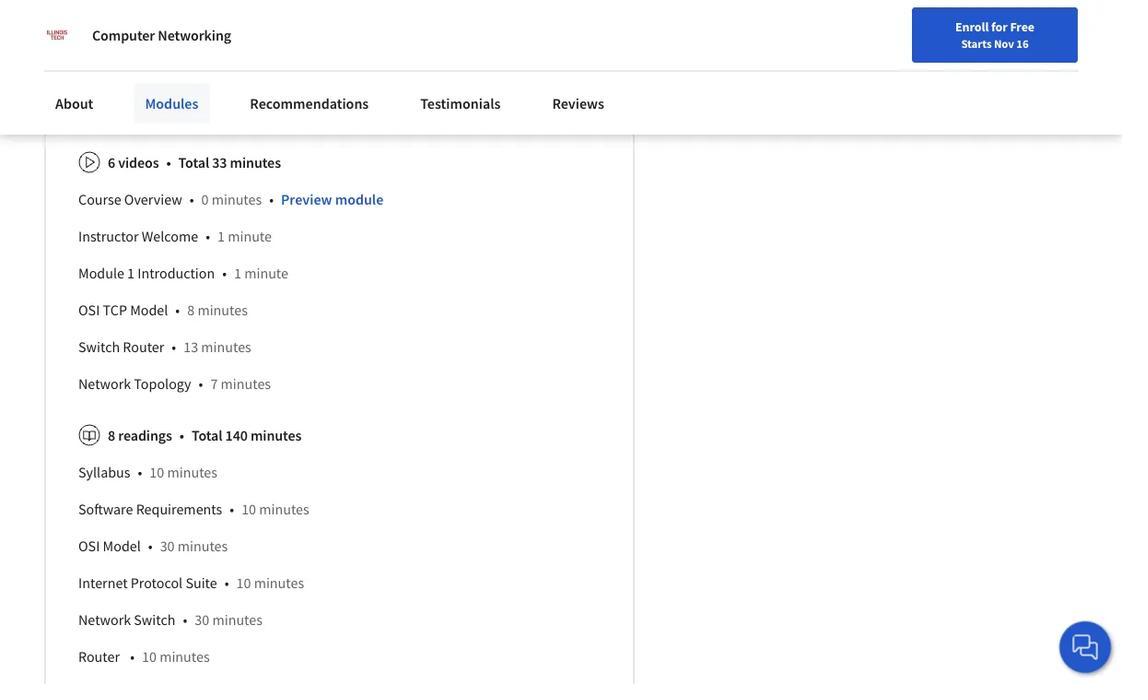 Task type: locate. For each thing, give the bounding box(es) containing it.
• total 33 minutes
[[166, 153, 281, 172]]

switch down protocol
[[134, 611, 176, 629]]

1 down computer
[[108, 57, 115, 76]]

1 horizontal spatial switch
[[134, 611, 176, 629]]

computer networking
[[92, 26, 231, 44]]

router
[[123, 338, 164, 356], [78, 647, 120, 666]]

enroll for free starts nov 16
[[956, 18, 1035, 51]]

osi up internet
[[78, 537, 100, 555]]

• right readings
[[180, 426, 184, 445]]

hide info about module content region
[[78, 137, 601, 684]]

0 horizontal spatial 8
[[108, 426, 115, 445]]

1 discussion prompt
[[108, 57, 232, 76]]

total left 140
[[192, 426, 223, 445]]

minutes up "software requirements • 10 minutes"
[[167, 463, 218, 481]]

33
[[212, 153, 227, 172]]

osi model • 30 minutes
[[78, 537, 228, 555]]

internet
[[78, 574, 128, 592]]

switch down tcp
[[78, 338, 120, 356]]

network down internet
[[78, 611, 131, 629]]

1 vertical spatial 30
[[195, 611, 210, 629]]

minutes down network switch • 30 minutes
[[160, 647, 210, 666]]

testimonials link
[[410, 83, 512, 124]]

0
[[201, 190, 209, 209]]

network for network topology
[[78, 375, 131, 393]]

about
[[55, 94, 93, 112]]

0 vertical spatial 30
[[160, 537, 175, 555]]

1 horizontal spatial router
[[123, 338, 164, 356]]

videos
[[118, 153, 159, 172]]

network
[[78, 375, 131, 393], [78, 611, 131, 629]]

about
[[153, 101, 187, 117]]

router down internet
[[78, 647, 120, 666]]

• right the syllabus
[[138, 463, 142, 481]]

1 vertical spatial osi
[[78, 537, 100, 555]]

discussion
[[118, 57, 183, 76]]

modules link
[[134, 83, 210, 124]]

• left preview
[[269, 190, 274, 209]]

prompt
[[186, 57, 232, 76]]

osi for osi tcp model
[[78, 301, 100, 319]]

1 network from the top
[[78, 375, 131, 393]]

6
[[108, 153, 115, 172]]

0 vertical spatial 8
[[187, 301, 195, 319]]

8 left readings
[[108, 426, 115, 445]]

1
[[108, 57, 115, 76], [218, 227, 225, 245], [127, 264, 135, 282], [234, 264, 242, 282]]

8 up 13
[[187, 301, 195, 319]]

30 up protocol
[[160, 537, 175, 555]]

minute
[[228, 227, 272, 245], [245, 264, 289, 282]]

1 horizontal spatial 8
[[187, 301, 195, 319]]

0 vertical spatial osi
[[78, 301, 100, 319]]

1 horizontal spatial 30
[[195, 611, 210, 629]]

reviews
[[553, 94, 605, 112]]

• down internet protocol suite • 10 minutes
[[183, 611, 187, 629]]

tcp
[[103, 301, 127, 319]]

0 horizontal spatial module
[[189, 101, 232, 117]]

osi left tcp
[[78, 301, 100, 319]]

2 network from the top
[[78, 611, 131, 629]]

model right tcp
[[130, 301, 168, 319]]

instructor
[[78, 227, 139, 245]]

1 right introduction
[[234, 264, 242, 282]]

switch
[[78, 338, 120, 356], [134, 611, 176, 629]]

minutes right suite
[[254, 574, 304, 592]]

0 vertical spatial total
[[178, 153, 209, 172]]

10 down readings
[[150, 463, 164, 481]]

•
[[166, 153, 171, 172], [190, 190, 194, 209], [269, 190, 274, 209], [206, 227, 210, 245], [222, 264, 227, 282], [176, 301, 180, 319], [172, 338, 176, 356], [199, 375, 203, 393], [180, 426, 184, 445], [138, 463, 142, 481], [230, 500, 234, 518], [148, 537, 153, 555], [225, 574, 229, 592], [183, 611, 187, 629], [130, 647, 135, 666]]

• left 13
[[172, 338, 176, 356]]

2 osi from the top
[[78, 537, 100, 555]]

network left topology
[[78, 375, 131, 393]]

• total 140 minutes
[[180, 426, 302, 445]]

module
[[189, 101, 232, 117], [335, 190, 384, 209]]

starts
[[962, 36, 992, 51]]

0 vertical spatial module
[[189, 101, 232, 117]]

0 horizontal spatial 30
[[160, 537, 175, 555]]

module right about
[[189, 101, 232, 117]]

minutes right 0
[[212, 190, 262, 209]]

topology
[[134, 375, 191, 393]]

minutes down • total 140 minutes in the bottom left of the page
[[259, 500, 310, 518]]

1 vertical spatial total
[[192, 426, 223, 445]]

router • 10 minutes
[[78, 647, 210, 666]]

minutes right 13
[[201, 338, 252, 356]]

10 right requirements
[[242, 500, 256, 518]]

• down introduction
[[176, 301, 180, 319]]

1 vertical spatial module
[[335, 190, 384, 209]]

total left 33
[[178, 153, 209, 172]]

8 readings
[[108, 426, 172, 445]]

welcome
[[142, 227, 198, 245]]

6 videos
[[108, 153, 159, 172]]

10
[[150, 463, 164, 481], [242, 500, 256, 518], [237, 574, 251, 592], [142, 647, 157, 666]]

module right preview
[[335, 190, 384, 209]]

1 vertical spatial router
[[78, 647, 120, 666]]

switch router • 13 minutes
[[78, 338, 252, 356]]

30
[[160, 537, 175, 555], [195, 611, 210, 629]]

nov
[[995, 36, 1015, 51]]

modules
[[145, 94, 199, 112]]

total
[[178, 153, 209, 172], [192, 426, 223, 445]]

internet protocol suite • 10 minutes
[[78, 574, 304, 592]]

module 1 introduction • 1 minute
[[78, 264, 289, 282]]

1 down course overview • 0 minutes • preview module
[[218, 227, 225, 245]]

enroll
[[956, 18, 990, 35]]

hide
[[100, 101, 126, 117]]

model down software
[[103, 537, 141, 555]]

requirements
[[136, 500, 222, 518]]

syllabus • 10 minutes
[[78, 463, 218, 481]]

overview
[[124, 190, 182, 209]]

router up topology
[[123, 338, 164, 356]]

0 vertical spatial network
[[78, 375, 131, 393]]

illinois tech image
[[44, 22, 70, 48]]

course
[[78, 190, 121, 209]]

osi tcp model • 8 minutes
[[78, 301, 248, 319]]

8
[[187, 301, 195, 319], [108, 426, 115, 445]]

minutes
[[230, 153, 281, 172], [212, 190, 262, 209], [198, 301, 248, 319], [201, 338, 252, 356], [221, 375, 271, 393], [251, 426, 302, 445], [167, 463, 218, 481], [259, 500, 310, 518], [178, 537, 228, 555], [254, 574, 304, 592], [212, 611, 263, 629], [160, 647, 210, 666]]

1 osi from the top
[[78, 301, 100, 319]]

minutes right 33
[[230, 153, 281, 172]]

1 vertical spatial network
[[78, 611, 131, 629]]

model
[[130, 301, 168, 319], [103, 537, 141, 555]]

0 vertical spatial switch
[[78, 338, 120, 356]]

30 down suite
[[195, 611, 210, 629]]

about link
[[44, 83, 105, 124]]

total for total 140 minutes
[[192, 426, 223, 445]]

1 horizontal spatial module
[[335, 190, 384, 209]]

computer
[[92, 26, 155, 44]]

osi
[[78, 301, 100, 319], [78, 537, 100, 555]]

testimonials
[[421, 94, 501, 112]]

16
[[1017, 36, 1030, 51]]

readings
[[118, 426, 172, 445]]

info
[[129, 101, 151, 117]]



Task type: vqa. For each thing, say whether or not it's contained in the screenshot.
2 button
no



Task type: describe. For each thing, give the bounding box(es) containing it.
osi for osi model
[[78, 537, 100, 555]]

module inside 'dropdown button'
[[189, 101, 232, 117]]

140
[[225, 426, 248, 445]]

recommendations link
[[239, 83, 380, 124]]

show notifications image
[[942, 23, 964, 45]]

for
[[992, 18, 1008, 35]]

1 vertical spatial model
[[103, 537, 141, 555]]

0 vertical spatial model
[[130, 301, 168, 319]]

• right introduction
[[222, 264, 227, 282]]

total for total 33 minutes
[[178, 153, 209, 172]]

module inside region
[[335, 190, 384, 209]]

• right suite
[[225, 574, 229, 592]]

7
[[211, 375, 218, 393]]

network topology • 7 minutes
[[78, 375, 271, 393]]

0 horizontal spatial router
[[78, 647, 120, 666]]

preview
[[281, 190, 332, 209]]

software
[[78, 500, 133, 518]]

• down 0
[[206, 227, 210, 245]]

• down network switch • 30 minutes
[[130, 647, 135, 666]]

10 right suite
[[237, 574, 251, 592]]

software requirements • 10 minutes
[[78, 500, 310, 518]]

30 for osi model
[[160, 537, 175, 555]]

preview module link
[[281, 190, 384, 209]]

network for network switch
[[78, 611, 131, 629]]

30 for network switch
[[195, 611, 210, 629]]

minutes right 140
[[251, 426, 302, 445]]

minutes right the '7'
[[221, 375, 271, 393]]

recommendations
[[250, 94, 369, 112]]

module
[[78, 264, 124, 282]]

• right requirements
[[230, 500, 234, 518]]

• left 0
[[190, 190, 194, 209]]

0 horizontal spatial switch
[[78, 338, 120, 356]]

instructor welcome • 1 minute
[[78, 227, 272, 245]]

• left the '7'
[[199, 375, 203, 393]]

• right videos
[[166, 153, 171, 172]]

introduction
[[138, 264, 215, 282]]

free
[[1011, 18, 1035, 35]]

0 vertical spatial router
[[123, 338, 164, 356]]

info about module content element
[[71, 85, 601, 684]]

hide info about module content button
[[71, 92, 285, 126]]

content
[[234, 101, 278, 117]]

1 vertical spatial switch
[[134, 611, 176, 629]]

10 down network switch • 30 minutes
[[142, 647, 157, 666]]

syllabus
[[78, 463, 130, 481]]

hide info about module content
[[100, 101, 278, 117]]

0 vertical spatial minute
[[228, 227, 272, 245]]

reviews link
[[542, 83, 616, 124]]

13
[[184, 338, 198, 356]]

minutes up suite
[[178, 537, 228, 555]]

minutes up 13
[[198, 301, 248, 319]]

networking
[[158, 26, 231, 44]]

chat with us image
[[1071, 632, 1101, 662]]

coursera image
[[15, 15, 132, 44]]

1 vertical spatial 8
[[108, 426, 115, 445]]

1 right module
[[127, 264, 135, 282]]

• up protocol
[[148, 537, 153, 555]]

1 vertical spatial minute
[[245, 264, 289, 282]]

minutes down suite
[[212, 611, 263, 629]]

suite
[[186, 574, 217, 592]]

course overview • 0 minutes • preview module
[[78, 190, 384, 209]]

protocol
[[131, 574, 183, 592]]

network switch • 30 minutes
[[78, 611, 263, 629]]



